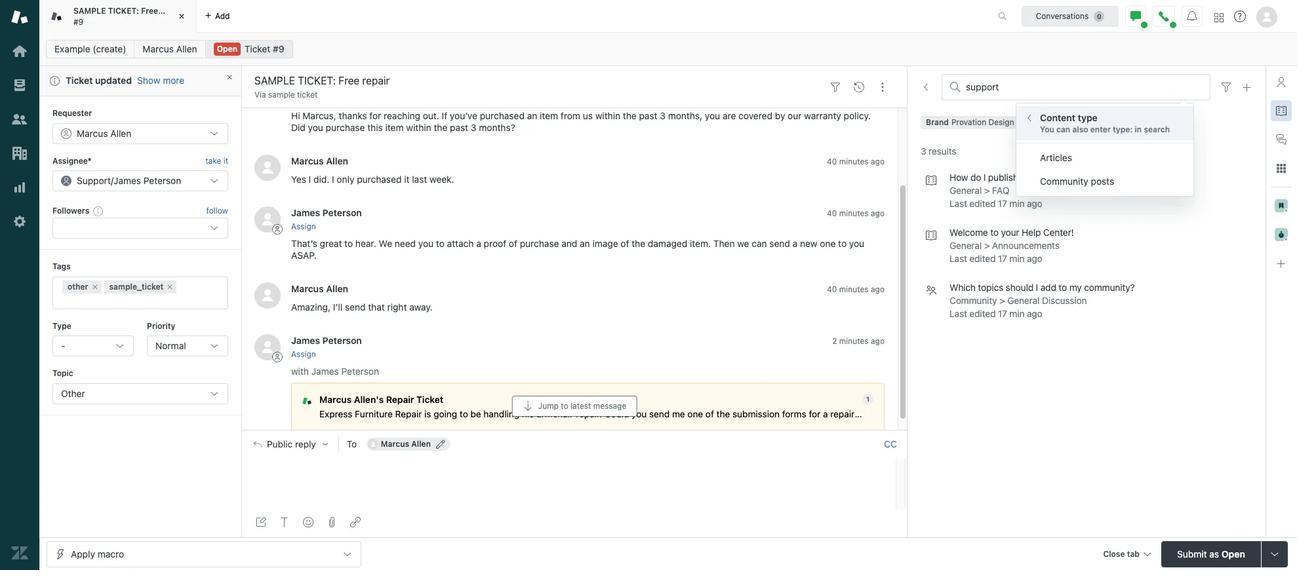 Task type: locate. For each thing, give the bounding box(es) containing it.
2 assign from the top
[[291, 350, 316, 360]]

menu
[[1016, 103, 1195, 197]]

1 minutes from the top
[[840, 157, 869, 166]]

in right copies
[[971, 410, 979, 420]]

allen left the edit user image
[[412, 440, 431, 450]]

i'm
[[862, 410, 875, 420]]

it inside button
[[224, 156, 228, 166]]

allen up i'll
[[326, 283, 348, 295]]

repair
[[386, 395, 414, 406], [395, 410, 422, 420]]

james peterson link for 40
[[291, 207, 362, 218]]

0 horizontal spatial it
[[224, 156, 228, 166]]

an
[[527, 110, 538, 121], [580, 238, 590, 249]]

marcus allen down requester
[[77, 128, 131, 139]]

customers image
[[11, 111, 28, 128]]

community down articles
[[1041, 176, 1089, 187]]

the left the damaged
[[632, 238, 646, 249]]

0 horizontal spatial in
[[971, 410, 979, 420]]

to left attach
[[436, 238, 445, 249]]

1 vertical spatial in
[[1070, 172, 1077, 183]]

in right "content"
[[1070, 172, 1077, 183]]

1 edited from the top
[[970, 198, 996, 210]]

james peterson link up great
[[291, 207, 362, 218]]

topics
[[979, 282, 1004, 294]]

one right me
[[688, 410, 704, 420]]

assignee*
[[52, 156, 92, 166]]

your
[[1002, 227, 1020, 238]]

articles
[[1041, 152, 1073, 163]]

purchased right only
[[357, 174, 402, 185]]

show more button
[[137, 75, 185, 87]]

center!‬
[[1044, 227, 1075, 238]]

1 vertical spatial item
[[386, 122, 404, 133]]

17 for i
[[999, 198, 1008, 210]]

1 vertical spatial ticket
[[66, 75, 93, 86]]

for right the forms
[[809, 410, 821, 420]]

1 horizontal spatial #9
[[273, 43, 285, 54]]

articles menu item
[[1017, 146, 1194, 170]]

assignee* element
[[52, 171, 228, 192]]

it right take
[[224, 156, 228, 166]]

40 minutes ago text field up 2 minutes ago text field
[[828, 285, 885, 295]]

None field
[[967, 81, 1203, 93]]

marcus allen up more
[[143, 43, 197, 54]]

allen's
[[354, 395, 384, 406]]

one right new
[[820, 238, 836, 249]]

past left months,
[[639, 110, 658, 121]]

ago inside '‭which topics should i add to my community?‬ community > general discussion last edited 17 min ago'
[[1028, 309, 1043, 320]]

1 vertical spatial it
[[404, 174, 410, 185]]

17 down ‭announcements‬
[[999, 253, 1008, 265]]

to down 40 minutes ago text field
[[839, 238, 847, 249]]

to inside ‭welcome to your help center!‬ ‭general‬ > ‭announcements‬ last edited 17 min ago
[[991, 227, 999, 238]]

other left remove icon in the left of the page
[[68, 282, 88, 292]]

2 ‭general‬ from the top
[[950, 240, 982, 252]]

knowledge image
[[1277, 106, 1287, 116]]

‭welcome to your help center!‬ ‭general‬ > ‭announcements‬ last edited 17 min ago
[[950, 227, 1075, 265]]

public reply
[[267, 440, 316, 450]]

0 vertical spatial add
[[215, 11, 230, 21]]

follow button
[[206, 206, 228, 217]]

reply
[[295, 440, 316, 450]]

within right from
[[596, 110, 621, 121]]

2 vertical spatial ticket
[[417, 395, 444, 406]]

2 vertical spatial marcus allen link
[[291, 283, 348, 295]]

last inside ‭how do i publish my content in other languages?‬ ‭general‬ > ‭faq‬ last edited 17 min ago
[[950, 198, 968, 210]]

james peterson link up with james peterson
[[291, 335, 362, 346]]

2 james peterson link from the top
[[291, 335, 362, 346]]

an inside hi marcus, thanks for reaching out. if you've purchased an item from us within the past 3 months, you are covered by our warranty policy. did you purchase this item within the past 3 months?
[[527, 110, 538, 121]]

yes i did. i only purchased it last week.
[[291, 174, 454, 185]]

edited inside ‭how do i publish my content in other languages?‬ ‭general‬ > ‭faq‬ last edited 17 min ago
[[970, 198, 996, 210]]

2 james peterson assign from the top
[[291, 335, 362, 360]]

ago
[[871, 157, 885, 166], [1028, 198, 1043, 210], [871, 208, 885, 218], [1028, 253, 1043, 265], [871, 285, 885, 295], [1028, 309, 1043, 320], [871, 337, 885, 346]]

allen inside requester element
[[110, 128, 131, 139]]

only
[[337, 174, 355, 185]]

1 horizontal spatial it
[[404, 174, 410, 185]]

ticket for ticket #9
[[245, 43, 271, 54]]

views image
[[11, 77, 28, 94]]

my up the discussion
[[1070, 282, 1082, 294]]

ticket inside ticket updated show more
[[66, 75, 93, 86]]

open
[[217, 44, 238, 54], [1222, 549, 1246, 560]]

#9 inside secondary element
[[273, 43, 285, 54]]

2 vertical spatial min
[[1010, 309, 1025, 320]]

marcus up express in the left bottom of the page
[[320, 395, 352, 406]]

0 vertical spatial 17
[[999, 198, 1008, 210]]

peterson up allen's
[[342, 366, 379, 377]]

0 vertical spatial 40
[[828, 157, 838, 166]]

send left me
[[650, 410, 670, 420]]

in inside 'content type you can also enter type: in search'
[[1136, 125, 1143, 135]]

‭how
[[950, 172, 969, 183]]

> inside '‭which topics should i add to my community?‬ community > general discussion last edited 17 min ago'
[[1000, 295, 1006, 307]]

17 down topics
[[999, 309, 1008, 320]]

ticket for ticket updated show more
[[66, 75, 93, 86]]

assign button for 2 minutes ago
[[291, 349, 316, 361]]

2 vertical spatial last
[[950, 309, 968, 320]]

> down ‭welcome
[[985, 240, 990, 252]]

my right publish
[[1021, 172, 1034, 183]]

allen down close icon
[[176, 43, 197, 54]]

marcus allen link up more
[[134, 40, 206, 58]]

right
[[388, 302, 407, 313]]

of right me
[[706, 410, 715, 420]]

marcus inside marcus allen's repair ticket express furniture repair is going to be handling his armchair repair. could you send me one of the submission forms for a repair? i'm out of physical copies in the office
[[320, 395, 352, 406]]

3 17 from the top
[[999, 309, 1008, 320]]

for
[[370, 110, 381, 121], [809, 410, 821, 420]]

0 horizontal spatial for
[[370, 110, 381, 121]]

in inside ‭how do i publish my content in other languages?‬ ‭general‬ > ‭faq‬ last edited 17 min ago
[[1070, 172, 1077, 183]]

‭general‬ inside ‭welcome to your help center!‬ ‭general‬ > ‭announcements‬ last edited 17 min ago
[[950, 240, 982, 252]]

minutes
[[840, 157, 869, 166], [840, 208, 869, 218], [840, 285, 869, 295], [840, 337, 869, 346]]

0 vertical spatial community
[[1041, 176, 1089, 187]]

past down "you've"
[[450, 122, 469, 133]]

alert containing ticket updated
[[39, 66, 241, 97]]

you
[[1041, 125, 1055, 135]]

be
[[471, 410, 481, 420]]

2 40 from the top
[[828, 208, 838, 218]]

purchase left "and"
[[520, 238, 559, 249]]

1 vertical spatial an
[[580, 238, 590, 249]]

item
[[540, 110, 558, 121], [386, 122, 404, 133]]

1 horizontal spatial for
[[809, 410, 821, 420]]

‭general‬ down ‭welcome
[[950, 240, 982, 252]]

past
[[639, 110, 658, 121], [450, 122, 469, 133]]

main element
[[0, 0, 39, 571]]

admin image
[[11, 213, 28, 230]]

james peterson assign up great
[[291, 207, 362, 232]]

can
[[1057, 125, 1071, 135], [752, 238, 767, 249]]

you inside marcus allen's repair ticket express furniture repair is going to be handling his armchair repair. could you send me one of the submission forms for a repair? i'm out of physical copies in the office
[[632, 410, 647, 420]]

0 vertical spatial other
[[1080, 172, 1102, 183]]

conversationlabel log
[[241, 68, 1021, 442]]

close ticket collision notification image
[[226, 73, 234, 81]]

0 vertical spatial in
[[1136, 125, 1143, 135]]

2 minutes from the top
[[840, 208, 869, 218]]

2 vertical spatial in
[[971, 410, 979, 420]]

to left hear.
[[345, 238, 353, 249]]

reporting image
[[11, 179, 28, 196]]

updated
[[95, 75, 132, 86]]

james up 'that's'
[[291, 207, 320, 218]]

add attachment image
[[327, 518, 337, 528]]

1 40 from the top
[[828, 157, 838, 166]]

remove image
[[91, 283, 99, 291]]

1 min from the top
[[1010, 198, 1025, 210]]

ticket up via
[[245, 43, 271, 54]]

2 horizontal spatial a
[[824, 410, 828, 420]]

2 vertical spatial 40
[[828, 285, 838, 295]]

physical
[[905, 410, 939, 420]]

2 assign button from the top
[[291, 349, 316, 361]]

assign for 2 minutes ago
[[291, 350, 316, 360]]

> down topics
[[1000, 295, 1006, 307]]

add up the discussion
[[1041, 282, 1057, 294]]

0 vertical spatial send
[[770, 238, 791, 249]]

1 horizontal spatial other
[[1080, 172, 1102, 183]]

ago inside ‭how do i publish my content in other languages?‬ ‭general‬ > ‭faq‬ last edited 17 min ago
[[1028, 198, 1043, 210]]

to left be
[[460, 410, 468, 420]]

1 40 minutes ago text field from the top
[[828, 157, 885, 166]]

can down 'content'
[[1057, 125, 1071, 135]]

should
[[1006, 282, 1034, 294]]

tab
[[1128, 550, 1140, 559]]

repair up furniture
[[386, 395, 414, 406]]

draft mode image
[[256, 518, 266, 528]]

1 vertical spatial ‭general‬
[[950, 240, 982, 252]]

2 horizontal spatial in
[[1136, 125, 1143, 135]]

marcus down requester
[[77, 128, 108, 139]]

allen inside secondary element
[[176, 43, 197, 54]]

1 vertical spatial open
[[1222, 549, 1246, 560]]

0 horizontal spatial my
[[1021, 172, 1034, 183]]

i inside ‭how do i publish my content in other languages?‬ ‭general‬ > ‭faq‬ last edited 17 min ago
[[984, 172, 986, 183]]

3 last from the top
[[950, 309, 968, 320]]

james peterson assign
[[291, 207, 362, 232], [291, 335, 362, 360]]

#9 up the 'sample'
[[273, 43, 285, 54]]

send inside that's great to hear. we need you to attach a proof of purchase and an image of the damaged item. then we can send a new one to you asap.
[[770, 238, 791, 249]]

you down marcus,
[[308, 122, 323, 133]]

create or request article image
[[1243, 82, 1253, 93]]

1 last from the top
[[950, 198, 968, 210]]

3 min from the top
[[1010, 309, 1025, 320]]

3 minutes from the top
[[840, 285, 869, 295]]

2 40 minutes ago from the top
[[828, 208, 885, 218]]

support / james peterson
[[77, 175, 181, 186]]

2 avatar image from the top
[[255, 206, 281, 233]]

ticket inside secondary element
[[245, 43, 271, 54]]

0 vertical spatial marcus allen link
[[134, 40, 206, 58]]

filter image
[[831, 82, 841, 92]]

17 down ‭faq‬
[[999, 198, 1008, 210]]

james inside assignee* element
[[114, 175, 141, 186]]

marcus inside secondary element
[[143, 43, 174, 54]]

0 vertical spatial 40 minutes ago
[[828, 157, 885, 166]]

my inside '‭which topics should i add to my community?‬ community > general discussion last edited 17 min ago'
[[1070, 282, 1082, 294]]

marcus allen link inside secondary element
[[134, 40, 206, 58]]

a left repair?
[[824, 410, 828, 420]]

edited inside '‭which topics should i add to my community?‬ community > general discussion last edited 17 min ago'
[[970, 309, 996, 320]]

0 vertical spatial james peterson assign
[[291, 207, 362, 232]]

ticket up is
[[417, 395, 444, 406]]

need
[[395, 238, 416, 249]]

1 vertical spatial add
[[1041, 282, 1057, 294]]

3 edited from the top
[[970, 309, 996, 320]]

0 vertical spatial one
[[820, 238, 836, 249]]

1 vertical spatial within
[[406, 122, 432, 133]]

via sample ticket
[[255, 90, 318, 100]]

0 vertical spatial assign button
[[291, 221, 316, 233]]

last
[[950, 198, 968, 210], [950, 253, 968, 265], [950, 309, 968, 320]]

last down ‭welcome
[[950, 253, 968, 265]]

it left last
[[404, 174, 410, 185]]

it
[[224, 156, 228, 166], [404, 174, 410, 185]]

0 vertical spatial can
[[1057, 125, 1071, 135]]

get help image
[[1235, 10, 1247, 22]]

can right we
[[752, 238, 767, 249]]

2 vertical spatial send
[[650, 410, 670, 420]]

type
[[1079, 112, 1098, 123]]

minutes for yes i did. i only purchased it last week.
[[840, 157, 869, 166]]

0 vertical spatial last
[[950, 198, 968, 210]]

button displays agent's chat status as online. image
[[1131, 11, 1142, 21]]

> left ‭faq‬
[[985, 185, 990, 196]]

warranty
[[805, 110, 842, 121]]

to left your at the top right of the page
[[991, 227, 999, 238]]

1 vertical spatial 40
[[828, 208, 838, 218]]

bookmarks image
[[1276, 199, 1289, 213]]

0 vertical spatial open
[[217, 44, 238, 54]]

marcus inside requester element
[[77, 128, 108, 139]]

secondary element
[[39, 36, 1298, 62]]

months,
[[668, 110, 703, 121]]

1 horizontal spatial an
[[580, 238, 590, 249]]

2 40 minutes ago text field from the top
[[828, 285, 885, 295]]

remove image for design
[[1018, 119, 1025, 127]]

1 vertical spatial past
[[450, 122, 469, 133]]

1 horizontal spatial open
[[1222, 549, 1246, 560]]

alert
[[39, 66, 241, 97]]

1 17 from the top
[[999, 198, 1008, 210]]

last down the ‭how
[[950, 198, 968, 210]]

0 vertical spatial ‭general‬
[[950, 185, 982, 196]]

we
[[738, 238, 750, 249]]

minutes for that's great to hear. we need you to attach a proof of purchase and an image of the damaged item. then we can send a new one to you asap.
[[840, 208, 869, 218]]

the left months,
[[623, 110, 637, 121]]

yes
[[291, 174, 306, 185]]

the down if
[[434, 122, 448, 133]]

james peterson link for 2
[[291, 335, 362, 346]]

‭faq‬
[[993, 185, 1010, 196]]

send inside marcus allen's repair ticket express furniture repair is going to be handling his armchair repair. could you send me one of the submission forms for a repair? i'm out of physical copies in the office
[[650, 410, 670, 420]]

min inside ‭how do i publish my content in other languages?‬ ‭general‬ > ‭faq‬ last edited 17 min ago
[[1010, 198, 1025, 210]]

3 results
[[921, 146, 957, 157]]

min inside '‭which topics should i add to my community?‬ community > general discussion last edited 17 min ago'
[[1010, 309, 1025, 320]]

edited down ‭faq‬
[[970, 198, 996, 210]]

40 minutes ago text field
[[828, 157, 885, 166], [828, 285, 885, 295]]

thanks
[[339, 110, 367, 121]]

1 vertical spatial 3
[[471, 122, 477, 133]]

1 vertical spatial #9
[[273, 43, 285, 54]]

2 vertical spatial >
[[1000, 295, 1006, 307]]

2 17 from the top
[[999, 253, 1008, 265]]

assign up 'that's'
[[291, 222, 316, 232]]

displays possible ticket submission types image
[[1270, 550, 1281, 560]]

could
[[605, 410, 630, 420]]

ticket:
[[108, 6, 139, 16]]

1 vertical spatial 40 minutes ago text field
[[828, 285, 885, 295]]

2 vertical spatial 40 minutes ago
[[828, 285, 885, 295]]

1 horizontal spatial add
[[1041, 282, 1057, 294]]

that's great to hear. we need you to attach a proof of purchase and an image of the damaged item. then we can send a new one to you asap.
[[291, 238, 868, 261]]

open right as
[[1222, 549, 1246, 560]]

1 assign button from the top
[[291, 221, 316, 233]]

purchase
[[326, 122, 365, 133], [520, 238, 559, 249]]

and
[[562, 238, 578, 249]]

1 vertical spatial send
[[345, 302, 366, 313]]

one inside marcus allen's repair ticket express furniture repair is going to be handling his armchair repair. could you send me one of the submission forms for a repair? i'm out of physical copies in the office
[[688, 410, 704, 420]]

2 min from the top
[[1010, 253, 1025, 265]]

marcus allen link for yes
[[291, 155, 348, 166]]

james right 'with'
[[312, 366, 339, 377]]

the left "submission"
[[717, 410, 731, 420]]

0 vertical spatial #9
[[73, 17, 83, 27]]

of
[[509, 238, 518, 249], [621, 238, 630, 249], [706, 410, 715, 420], [894, 410, 902, 420]]

posts
[[1092, 176, 1115, 187]]

3 left results
[[921, 146, 927, 157]]

0 horizontal spatial purchased
[[357, 174, 402, 185]]

the inside that's great to hear. we need you to attach a proof of purchase and an image of the damaged item. then we can send a new one to you asap.
[[632, 238, 646, 249]]

ticket updated show more
[[66, 75, 185, 86]]

1 ‭general‬ from the top
[[950, 185, 982, 196]]

community
[[1041, 176, 1089, 187], [950, 295, 998, 307]]

1 vertical spatial 17
[[999, 253, 1008, 265]]

remove image right "sample_ticket"
[[166, 283, 174, 291]]

17 inside ‭how do i publish my content in other languages?‬ ‭general‬ > ‭faq‬ last edited 17 min ago
[[999, 198, 1008, 210]]

within down the out.
[[406, 122, 432, 133]]

language en-us
[[1036, 118, 1098, 128]]

1 vertical spatial james peterson link
[[291, 335, 362, 346]]

repair left is
[[395, 410, 422, 420]]

enter
[[1091, 125, 1112, 135]]

17
[[999, 198, 1008, 210], [999, 253, 1008, 265], [999, 309, 1008, 320]]

allen
[[176, 43, 197, 54], [110, 128, 131, 139], [326, 155, 348, 166], [326, 283, 348, 295], [412, 440, 431, 450]]

#9 down sample
[[73, 17, 83, 27]]

1 vertical spatial edited
[[970, 253, 996, 265]]

1 vertical spatial can
[[752, 238, 767, 249]]

assign button up 'with'
[[291, 349, 316, 361]]

remove image
[[1018, 119, 1025, 127], [1101, 119, 1108, 127], [166, 283, 174, 291]]

1 horizontal spatial one
[[820, 238, 836, 249]]

1 vertical spatial repair
[[395, 410, 422, 420]]

0 vertical spatial repair
[[386, 395, 414, 406]]

allen up support / james peterson
[[110, 128, 131, 139]]

1 horizontal spatial past
[[639, 110, 658, 121]]

0 vertical spatial within
[[596, 110, 621, 121]]

1 horizontal spatial 3
[[660, 110, 666, 121]]

1 40 minutes ago from the top
[[828, 157, 885, 166]]

content type you can also enter type: in search
[[1041, 112, 1171, 135]]

1 vertical spatial my
[[1070, 282, 1082, 294]]

i right should
[[1037, 282, 1039, 294]]

0 vertical spatial for
[[370, 110, 381, 121]]

0 vertical spatial min
[[1010, 198, 1025, 210]]

2 edited from the top
[[970, 253, 996, 265]]

sample ticket: free repair #9
[[73, 6, 183, 27]]

2 vertical spatial edited
[[970, 309, 996, 320]]

to inside marcus allen's repair ticket express furniture repair is going to be handling his armchair repair. could you send me one of the submission forms for a repair? i'm out of physical copies in the office
[[460, 410, 468, 420]]

0 vertical spatial james peterson link
[[291, 207, 362, 218]]

2 horizontal spatial ticket
[[417, 395, 444, 406]]

0 horizontal spatial send
[[345, 302, 366, 313]]

3 down "you've"
[[471, 122, 477, 133]]

1 vertical spatial one
[[688, 410, 704, 420]]

marcus allen inside secondary element
[[143, 43, 197, 54]]

send right i'll
[[345, 302, 366, 313]]

1 vertical spatial last
[[950, 253, 968, 265]]

1 vertical spatial for
[[809, 410, 821, 420]]

0 horizontal spatial #9
[[73, 17, 83, 27]]

a inside marcus allen's repair ticket express furniture repair is going to be handling his armchair repair. could you send me one of the submission forms for a repair? i'm out of physical copies in the office
[[824, 410, 828, 420]]

requester
[[52, 108, 92, 118]]

to up the discussion
[[1059, 282, 1068, 294]]

edited for do
[[970, 198, 996, 210]]

0 horizontal spatial community
[[950, 295, 998, 307]]

jump to latest message
[[539, 402, 627, 411]]

customer context image
[[1277, 77, 1287, 87]]

purchased
[[480, 110, 525, 121], [357, 174, 402, 185]]

1 vertical spatial community
[[950, 295, 998, 307]]

ticket down example
[[66, 75, 93, 86]]

2 vertical spatial 17
[[999, 309, 1008, 320]]

in right type:
[[1136, 125, 1143, 135]]

1 horizontal spatial in
[[1070, 172, 1077, 183]]

i right "did."
[[332, 174, 334, 185]]

1 vertical spatial assign button
[[291, 349, 316, 361]]

assign button up 'that's'
[[291, 221, 316, 233]]

tab containing sample ticket: free repair
[[39, 0, 197, 33]]

1 horizontal spatial remove image
[[1018, 119, 1025, 127]]

40 minutes ago text field for amazing, i'll send that right away.
[[828, 285, 885, 295]]

i inside '‭which topics should i add to my community?‬ community > general discussion last edited 17 min ago'
[[1037, 282, 1039, 294]]

assign button
[[291, 221, 316, 233], [291, 349, 316, 361]]

last down ‭which
[[950, 309, 968, 320]]

3
[[660, 110, 666, 121], [471, 122, 477, 133], [921, 146, 927, 157]]

then
[[714, 238, 735, 249]]

40 minutes ago text field down policy.
[[828, 157, 885, 166]]

info on adding followers image
[[93, 206, 104, 217]]

a left proof
[[477, 238, 482, 249]]

within
[[596, 110, 621, 121], [406, 122, 432, 133]]

0 horizontal spatial an
[[527, 110, 538, 121]]

4 avatar image from the top
[[255, 335, 281, 361]]

17 for should
[[999, 309, 1008, 320]]

> inside ‭welcome to your help center!‬ ‭general‬ > ‭announcements‬ last edited 17 min ago
[[985, 240, 990, 252]]

1 vertical spatial other
[[68, 282, 88, 292]]

edited down ‭welcome
[[970, 253, 996, 265]]

peterson inside assignee* element
[[144, 175, 181, 186]]

min down publish
[[1010, 198, 1025, 210]]

2 last from the top
[[950, 253, 968, 265]]

1 james peterson assign from the top
[[291, 207, 362, 232]]

item left from
[[540, 110, 558, 121]]

0 horizontal spatial within
[[406, 122, 432, 133]]

marcus up the show more button
[[143, 43, 174, 54]]

1 horizontal spatial community
[[1041, 176, 1089, 187]]

1 horizontal spatial purchased
[[480, 110, 525, 121]]

content type menu item
[[1017, 106, 1194, 140]]

1 assign from the top
[[291, 222, 316, 232]]

1 horizontal spatial ticket
[[245, 43, 271, 54]]

en-
[[1076, 118, 1089, 128]]

sample
[[268, 90, 295, 100]]

0 horizontal spatial other
[[68, 282, 88, 292]]

express
[[320, 410, 353, 420]]

assign for 40 minutes ago
[[291, 222, 316, 232]]

‭general‬ down the ‭how
[[950, 185, 982, 196]]

i right do
[[984, 172, 986, 183]]

min for publish
[[1010, 198, 1025, 210]]

1 james peterson link from the top
[[291, 207, 362, 218]]

min down general
[[1010, 309, 1025, 320]]

months?
[[479, 122, 516, 133]]

can inside that's great to hear. we need you to attach a proof of purchase and an image of the damaged item. then we can send a new one to you asap.
[[752, 238, 767, 249]]

3 left months,
[[660, 110, 666, 121]]

0 vertical spatial >
[[985, 185, 990, 196]]

my
[[1021, 172, 1034, 183], [1070, 282, 1082, 294]]

tab
[[39, 0, 197, 33]]

17 inside '‭which topics should i add to my community?‬ community > general discussion last edited 17 min ago'
[[999, 309, 1008, 320]]

avatar image
[[255, 155, 281, 181], [255, 206, 281, 233], [255, 283, 281, 309], [255, 335, 281, 361]]

last inside '‭which topics should i add to my community?‬ community > general discussion last edited 17 min ago'
[[950, 309, 968, 320]]

the
[[623, 110, 637, 121], [434, 122, 448, 133], [632, 238, 646, 249], [717, 410, 731, 420], [981, 410, 995, 420]]

marcus allen link
[[134, 40, 206, 58], [291, 155, 348, 166], [291, 283, 348, 295]]

0 horizontal spatial purchase
[[326, 122, 365, 133]]

topic
[[52, 369, 73, 379]]

1 horizontal spatial item
[[540, 110, 558, 121]]

search
[[1145, 125, 1171, 135]]

0 vertical spatial purchase
[[326, 122, 365, 133]]

of right out
[[894, 410, 902, 420]]

it inside 'conversationlabel' log
[[404, 174, 410, 185]]

edited inside ‭welcome to your help center!‬ ‭general‬ > ‭announcements‬ last edited 17 min ago
[[970, 253, 996, 265]]

marcus allen inside requester element
[[77, 128, 131, 139]]



Task type: vqa. For each thing, say whether or not it's contained in the screenshot.
the Apply macro
yes



Task type: describe. For each thing, give the bounding box(es) containing it.
priority
[[147, 321, 175, 331]]

notifications image
[[1188, 11, 1198, 21]]

/
[[111, 175, 114, 186]]

purchase inside hi marcus, thanks for reaching out. if you've purchased an item from us within the past 3 months, you are covered by our warranty policy. did you purchase this item within the past 3 months?
[[326, 122, 365, 133]]

macro
[[98, 549, 124, 560]]

design
[[989, 118, 1015, 128]]

filters
[[1141, 116, 1165, 127]]

example
[[54, 43, 90, 54]]

this
[[368, 122, 383, 133]]

2 horizontal spatial 3
[[921, 146, 927, 157]]

1 horizontal spatial us
[[1089, 118, 1098, 128]]

marcus right marcus.allen@example.com icon
[[381, 440, 410, 450]]

peterson up great
[[323, 207, 362, 218]]

last for ‭which topics should i add to my community?‬ community > general discussion last edited 17 min ago
[[950, 309, 968, 320]]

format text image
[[280, 518, 290, 528]]

new
[[801, 238, 818, 249]]

organizations image
[[11, 145, 28, 162]]

attach
[[447, 238, 474, 249]]

submit as open
[[1178, 549, 1246, 560]]

from
[[561, 110, 581, 121]]

help
[[1022, 227, 1042, 238]]

assign button for 40 minutes ago
[[291, 221, 316, 233]]

hi
[[291, 110, 300, 121]]

type
[[52, 321, 71, 331]]

40 minutes ago for attach
[[828, 208, 885, 218]]

for inside marcus allen's repair ticket express furniture repair is going to be handling his armchair repair. could you send me one of the submission forms for a repair? i'm out of physical copies in the office
[[809, 410, 821, 420]]

0 horizontal spatial a
[[477, 238, 482, 249]]

40 minutes ago text field for yes i did. i only purchased it last week.
[[828, 157, 885, 166]]

2 minutes ago text field
[[833, 337, 885, 346]]

close image
[[175, 10, 188, 23]]

me
[[673, 410, 685, 420]]

remove image for us
[[1101, 119, 1108, 127]]

marcus allen up amazing,
[[291, 283, 348, 295]]

marcus up amazing,
[[291, 283, 324, 295]]

support
[[77, 175, 111, 186]]

conversations
[[1037, 11, 1089, 21]]

to
[[347, 439, 357, 450]]

tabs tab list
[[39, 0, 985, 33]]

can inside 'content type you can also enter type: in search'
[[1057, 125, 1071, 135]]

marcus allen right marcus.allen@example.com icon
[[381, 440, 431, 450]]

purchased inside hi marcus, thanks for reaching out. if you've purchased an item from us within the past 3 months, you are covered by our warranty policy. did you purchase this item within the past 3 months?
[[480, 110, 525, 121]]

us inside hi marcus, thanks for reaching out. if you've purchased an item from us within the past 3 months, you are covered by our warranty policy. did you purchase this item within the past 3 months?
[[583, 110, 593, 121]]

message
[[594, 402, 627, 411]]

general
[[1008, 295, 1040, 307]]

min inside ‭welcome to your help center!‬ ‭general‬ > ‭announcements‬ last edited 17 min ago
[[1010, 253, 1025, 265]]

office
[[997, 410, 1021, 420]]

marcus.allen@example.com image
[[368, 440, 378, 450]]

community inside "community posts" menu item
[[1041, 176, 1089, 187]]

40 for attach
[[828, 208, 838, 218]]

for inside hi marcus, thanks for reaching out. if you've purchased an item from us within the past 3 months, you are covered by our warranty policy. did you purchase this item within the past 3 months?
[[370, 110, 381, 121]]

community posts menu item
[[1017, 170, 1194, 194]]

-
[[61, 341, 65, 352]]

time tracking image
[[1276, 228, 1289, 241]]

example (create)
[[54, 43, 126, 54]]

submission
[[733, 410, 780, 420]]

1 vertical spatial purchased
[[357, 174, 402, 185]]

our
[[788, 110, 802, 121]]

hi marcus, thanks for reaching out. if you've purchased an item from us within the past 3 months, you are covered by our warranty policy. did you purchase this item within the past 3 months?
[[291, 110, 874, 133]]

marcus allen up "did."
[[291, 155, 348, 166]]

marcus up yes
[[291, 155, 324, 166]]

out
[[878, 410, 891, 420]]

0 horizontal spatial 3
[[471, 122, 477, 133]]

ticket inside marcus allen's repair ticket express furniture repair is going to be handling his armchair repair. could you send me one of the submission forms for a repair? i'm out of physical copies in the office
[[417, 395, 444, 406]]

public reply button
[[242, 431, 338, 459]]

zendesk products image
[[1215, 13, 1224, 22]]

3 40 from the top
[[828, 285, 838, 295]]

clear filters link
[[1114, 116, 1168, 129]]

to inside 'jump to latest message' button
[[561, 402, 569, 411]]

allen up only
[[326, 155, 348, 166]]

type:
[[1114, 125, 1134, 135]]

edited for topics
[[970, 309, 996, 320]]

0 horizontal spatial item
[[386, 122, 404, 133]]

1 horizontal spatial a
[[793, 238, 798, 249]]

the left office at bottom right
[[981, 410, 995, 420]]

an inside that's great to hear. we need you to attach a proof of purchase and an image of the damaged item. then we can send a new one to you asap.
[[580, 238, 590, 249]]

40 minutes ago for week.
[[828, 157, 885, 166]]

publish
[[989, 172, 1019, 183]]

show
[[137, 75, 160, 86]]

discussion
[[1043, 295, 1088, 307]]

events image
[[854, 82, 865, 92]]

marcus allen link for amazing,
[[291, 283, 348, 295]]

copies
[[941, 410, 969, 420]]

followers element
[[52, 218, 228, 239]]

0 horizontal spatial remove image
[[166, 283, 174, 291]]

filter image
[[1222, 82, 1232, 93]]

add link (cmd k) image
[[350, 518, 361, 528]]

close tab button
[[1098, 542, 1157, 570]]

requester element
[[52, 123, 228, 144]]

you right need
[[419, 238, 434, 249]]

17 inside ‭welcome to your help center!‬ ‭general‬ > ‭announcements‬ last edited 17 min ago
[[999, 253, 1008, 265]]

menu containing content type
[[1016, 103, 1195, 197]]

i'll
[[333, 302, 343, 313]]

last for ‭how do i publish my content in other languages?‬ ‭general‬ > ‭faq‬ last edited 17 min ago
[[950, 198, 968, 210]]

close
[[1104, 550, 1126, 559]]

of right the image
[[621, 238, 630, 249]]

edit user image
[[436, 440, 446, 450]]

topic element
[[52, 384, 228, 405]]

minutes for amazing, i'll send that right away.
[[840, 285, 869, 295]]

policy.
[[844, 110, 871, 121]]

followers
[[52, 206, 89, 216]]

insert emojis image
[[303, 518, 314, 528]]

hear.
[[356, 238, 376, 249]]

free
[[141, 6, 158, 16]]

results
[[929, 146, 957, 157]]

in inside marcus allen's repair ticket express furniture repair is going to be handling his armchair repair. could you send me one of the submission forms for a repair? i'm out of physical copies in the office
[[971, 410, 979, 420]]

peterson up with james peterson
[[323, 335, 362, 346]]

i right yes
[[309, 174, 311, 185]]

one inside that's great to hear. we need you to attach a proof of purchase and an image of the damaged item. then we can send a new one to you asap.
[[820, 238, 836, 249]]

1
[[867, 396, 870, 404]]

you down 40 minutes ago text field
[[850, 238, 865, 249]]

ago inside ‭welcome to your help center!‬ ‭general‬ > ‭announcements‬ last edited 17 min ago
[[1028, 253, 1043, 265]]

apps image
[[1277, 163, 1287, 174]]

40 minutes ago text field
[[828, 208, 885, 218]]

marcus,
[[303, 110, 337, 121]]

normal button
[[147, 336, 228, 357]]

take
[[206, 156, 221, 166]]

to inside '‭which topics should i add to my community?‬ community > general discussion last edited 17 min ago'
[[1059, 282, 1068, 294]]

james peterson assign for 2 minutes ago
[[291, 335, 362, 360]]

hide composer image
[[570, 425, 580, 436]]

‭how do i publish my content in other languages?‬ ‭general‬ > ‭faq‬ last edited 17 min ago
[[950, 172, 1151, 210]]

add button
[[197, 0, 238, 32]]

apply
[[71, 549, 95, 560]]

week.
[[430, 174, 454, 185]]

- button
[[52, 336, 134, 357]]

public
[[267, 440, 293, 450]]

covered
[[739, 110, 773, 121]]

other inside ‭how do i publish my content in other languages?‬ ‭general‬ > ‭faq‬ last edited 17 min ago
[[1080, 172, 1102, 183]]

forms
[[783, 410, 807, 420]]

amazing,
[[291, 302, 331, 313]]

community inside '‭which topics should i add to my community?‬ community > general discussion last edited 17 min ago'
[[950, 295, 998, 307]]

2
[[833, 337, 838, 346]]

zendesk image
[[11, 545, 28, 562]]

last inside ‭welcome to your help center!‬ ‭general‬ > ‭announcements‬ last edited 17 min ago
[[950, 253, 968, 265]]

james peterson assign for 40 minutes ago
[[291, 207, 362, 232]]

repair?
[[831, 410, 860, 420]]

‭announcements‬
[[993, 240, 1060, 252]]

‭general‬ inside ‭how do i publish my content in other languages?‬ ‭general‬ > ‭faq‬ last edited 17 min ago
[[950, 185, 982, 196]]

0 horizontal spatial past
[[450, 122, 469, 133]]

of right proof
[[509, 238, 518, 249]]

conversations button
[[1022, 6, 1119, 27]]

get started image
[[11, 43, 28, 60]]

#9 inside the sample ticket: free repair #9
[[73, 17, 83, 27]]

you left are
[[705, 110, 721, 121]]

armchair
[[537, 410, 574, 420]]

> inside ‭how do i publish my content in other languages?‬ ‭general‬ > ‭faq‬ last edited 17 min ago
[[985, 185, 990, 196]]

clear
[[1116, 116, 1139, 127]]

latest
[[571, 402, 591, 411]]

sample
[[73, 6, 106, 16]]

1 avatar image from the top
[[255, 155, 281, 181]]

provation
[[952, 118, 987, 128]]

more
[[163, 75, 185, 86]]

back image
[[921, 82, 932, 93]]

repair.
[[576, 410, 602, 420]]

Subject field
[[252, 73, 822, 89]]

3 avatar image from the top
[[255, 283, 281, 309]]

‭which
[[950, 282, 976, 294]]

james up 'with'
[[291, 335, 320, 346]]

example (create) button
[[46, 40, 135, 58]]

add inside '‭which topics should i add to my community?‬ community > general discussion last edited 17 min ago'
[[1041, 282, 1057, 294]]

4 minutes from the top
[[840, 337, 869, 346]]

my inside ‭how do i publish my content in other languages?‬ ‭general‬ > ‭faq‬ last edited 17 min ago
[[1021, 172, 1034, 183]]

zendesk support image
[[11, 9, 28, 26]]

min for i
[[1010, 309, 1025, 320]]

add inside dropdown button
[[215, 11, 230, 21]]

reaching
[[384, 110, 421, 121]]

sample_ticket
[[109, 282, 164, 292]]

repair
[[160, 6, 183, 16]]

purchase inside that's great to hear. we need you to attach a proof of purchase and an image of the damaged item. then we can send a new one to you asap.
[[520, 238, 559, 249]]

community posts
[[1041, 176, 1115, 187]]

1 horizontal spatial within
[[596, 110, 621, 121]]

ticket
[[297, 90, 318, 100]]

open inside secondary element
[[217, 44, 238, 54]]

40 for week.
[[828, 157, 838, 166]]

ticket #9
[[245, 43, 285, 54]]

3 40 minutes ago from the top
[[828, 285, 885, 295]]

damaged
[[648, 238, 688, 249]]

other
[[61, 388, 85, 399]]

handling
[[484, 410, 520, 420]]

‭welcome
[[950, 227, 989, 238]]

ticket actions image
[[878, 82, 888, 92]]

take it button
[[206, 155, 228, 168]]



